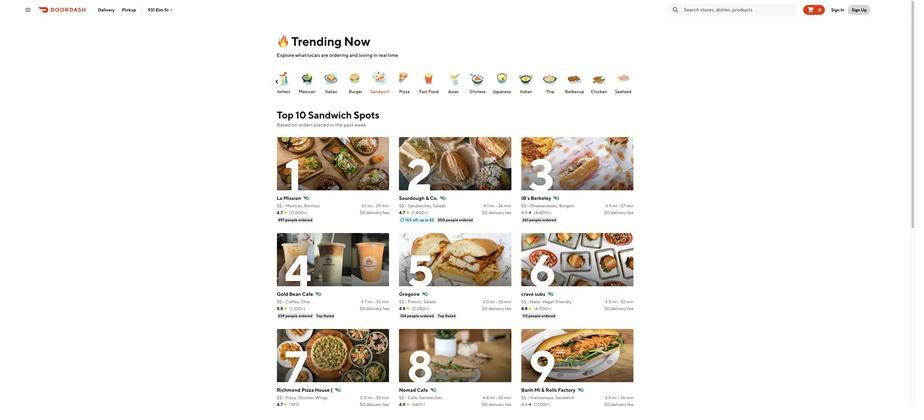 Task type: describe. For each thing, give the bounding box(es) containing it.
mi for sourdough & co.
[[490, 204, 495, 209]]

min for crave subs
[[626, 300, 634, 305]]

sign up link
[[848, 5, 871, 15]]

3.5 mi • 36 min
[[605, 396, 634, 401]]

min for gold bean cafe
[[382, 300, 389, 305]]

halal,
[[530, 300, 541, 305]]

sign up
[[852, 7, 867, 12]]

sandwiches
[[419, 396, 443, 401]]

ib's berkeley
[[521, 196, 551, 201]]

delivery down 3.0 mi • 33 min
[[489, 306, 504, 311]]

32 for crave subs
[[621, 300, 626, 305]]

people for 497
[[285, 218, 298, 222]]

113
[[523, 314, 528, 319]]

ordered for 261 people ordered
[[542, 218, 556, 222]]

sign in
[[831, 7, 844, 12]]

1 vertical spatial &
[[541, 388, 545, 393]]

497 people ordered
[[278, 218, 312, 222]]

$5
[[429, 218, 434, 222]]

ordered for 124 people ordered
[[420, 314, 434, 319]]

loving
[[359, 52, 373, 58]]

$​0 for bean
[[360, 306, 365, 311]]

4.8 mi • 32 min
[[483, 396, 511, 401]]

sandwiches,
[[408, 204, 432, 209]]

(11,600+)
[[289, 210, 308, 215]]

people for 124
[[407, 314, 419, 319]]

mission
[[283, 196, 301, 201]]

banh
[[521, 388, 533, 393]]

delivery for subs
[[611, 306, 627, 311]]

4.7 for sourdough
[[399, 210, 405, 215]]

0
[[818, 7, 821, 12]]

fee for &
[[505, 210, 511, 215]]

4.7 for la
[[277, 210, 283, 215]]

open menu image
[[24, 6, 32, 13]]

mexican
[[299, 89, 316, 94]]

$$ • pizza, chicken wings
[[277, 396, 328, 401]]

4.8 for gregoire
[[399, 306, 405, 311]]

chinese
[[470, 89, 486, 94]]

3.9 mi • 37 min
[[606, 204, 634, 209]]

la
[[277, 196, 282, 201]]

sandwich inside top 10 sandwich spots based on orders placed in the past week
[[308, 109, 352, 121]]

(2,200+)
[[412, 306, 429, 311]]

top rated for gregoire
[[438, 314, 456, 319]]

time
[[388, 52, 398, 58]]

$$ for la mission
[[277, 204, 282, 209]]

in inside top 10 sandwich spots based on orders placed in the past week
[[330, 122, 334, 128]]

3.7
[[361, 300, 367, 305]]

32 for gold bean cafe
[[376, 300, 381, 305]]

rated for gold bean cafe
[[324, 314, 334, 319]]

spots
[[354, 109, 379, 121]]

$​0 delivery fee for bean
[[360, 306, 389, 311]]

mi for richmond pizza house (
[[368, 396, 373, 401]]

mexican,
[[286, 204, 303, 209]]

factory
[[558, 388, 576, 393]]

$​0 for mission
[[360, 210, 365, 215]]

$$ for ib's berkeley
[[521, 204, 527, 209]]

barbecue
[[565, 89, 584, 94]]

french,
[[408, 300, 423, 305]]

Store search: begin typing to search for stores available on DoorDash text field
[[684, 6, 796, 13]]

$$ for richmond pizza house (
[[277, 396, 282, 401]]

min for richmond pizza house (
[[382, 396, 389, 401]]

up
[[861, 7, 867, 12]]

chai
[[301, 300, 310, 305]]

1 horizontal spatial pizza
[[399, 89, 410, 94]]

2 horizontal spatial sandwich
[[556, 396, 575, 401]]

co.
[[430, 196, 438, 201]]

min for sourdough & co.
[[504, 204, 511, 209]]

delivery for mission
[[366, 210, 382, 215]]

1 vertical spatial cafe
[[417, 388, 428, 393]]

explore what locals are ordering and loving in real time
[[277, 52, 398, 58]]

off,
[[413, 218, 419, 222]]

people for 300
[[446, 218, 458, 222]]

931 elm st
[[148, 7, 169, 12]]

4.1
[[484, 204, 489, 209]]

🔥 trending now
[[277, 34, 370, 49]]

ordered for 113 people ordered
[[542, 314, 556, 319]]

300 people ordered
[[438, 218, 473, 222]]

ordering
[[329, 52, 348, 58]]

32 for nomad cafe
[[498, 396, 503, 401]]

fee for bean
[[383, 306, 389, 311]]

banh mi & rolls factory
[[521, 388, 576, 393]]

$$ for gold bean cafe
[[277, 300, 282, 305]]

cafe,
[[408, 396, 418, 401]]

$​0 down 3.0
[[482, 306, 488, 311]]

$$ • cafe, sandwiches
[[399, 396, 443, 401]]

japanese
[[493, 89, 511, 94]]

fee for mission
[[383, 210, 389, 215]]

min for gregoire
[[504, 300, 511, 305]]

people for 261
[[529, 218, 542, 222]]

3.0 mi • 33 min
[[483, 300, 511, 305]]

up
[[420, 218, 424, 222]]

seafood
[[615, 89, 632, 94]]

mi for crave subs
[[612, 300, 617, 305]]

rolls
[[546, 388, 557, 393]]

(
[[331, 388, 333, 393]]

sign in link
[[828, 4, 848, 16]]

on
[[292, 122, 298, 128]]

burger
[[349, 89, 362, 94]]

15%
[[405, 218, 412, 222]]

3.5 for banh mi & rolls factory
[[605, 396, 611, 401]]

italian
[[325, 89, 338, 94]]

and
[[349, 52, 358, 58]]

3.1 mi • 29 min
[[362, 204, 389, 209]]

37
[[621, 204, 626, 209]]

$$ for gregoire
[[399, 300, 404, 305]]

$$ • sandwiches, salads
[[399, 204, 446, 209]]

mi for banh mi & rolls factory
[[612, 396, 617, 401]]

mi for ib's berkeley
[[613, 204, 617, 209]]

2.0
[[360, 396, 367, 401]]

pizza,
[[286, 396, 297, 401]]

week
[[354, 122, 366, 128]]

4.5
[[521, 210, 528, 215]]

1 vertical spatial chicken
[[298, 396, 314, 401]]

$$ • cheesesteaks, burgers
[[521, 204, 575, 209]]

$​0 for berkeley
[[604, 210, 610, 215]]

32 for richmond pizza house (
[[376, 396, 381, 401]]

497
[[278, 218, 285, 222]]

261
[[523, 218, 529, 222]]

(4,900+)
[[534, 306, 552, 311]]

house
[[315, 388, 330, 393]]

locals
[[307, 52, 320, 58]]



Task type: locate. For each thing, give the bounding box(es) containing it.
ordered for 497 people ordered
[[298, 218, 312, 222]]

bean
[[289, 292, 301, 297]]

top rated right 239 people ordered
[[316, 314, 334, 319]]

min for ib's berkeley
[[626, 204, 634, 209]]

$​0 delivery fee for berkeley
[[604, 210, 634, 215]]

mi for la mission
[[368, 204, 372, 209]]

now
[[344, 34, 370, 49]]

past
[[344, 122, 353, 128]]

ordered down (2,200+)
[[420, 314, 434, 319]]

36 for sourdough & co.
[[498, 204, 503, 209]]

239 people ordered
[[278, 314, 312, 319]]

la mission
[[277, 196, 301, 201]]

top
[[277, 109, 294, 121], [316, 314, 323, 319], [438, 314, 444, 319]]

burritos
[[304, 204, 320, 209]]

1 vertical spatial 3.5
[[605, 396, 611, 401]]

mi
[[534, 388, 540, 393]]

ordered down (11,600+)
[[298, 218, 312, 222]]

cafe up chai
[[302, 292, 313, 297]]

0 horizontal spatial rated
[[324, 314, 334, 319]]

2.0 mi • 32 min
[[360, 396, 389, 401]]

indian
[[520, 89, 532, 94]]

people right 113
[[529, 314, 541, 319]]

$$ • halal, vegan friendly
[[521, 300, 572, 305]]

0 horizontal spatial &
[[426, 196, 429, 201]]

wings
[[315, 396, 328, 401]]

0 horizontal spatial top rated
[[316, 314, 334, 319]]

4.7 down the sourdough
[[399, 210, 405, 215]]

$$ down la
[[277, 204, 282, 209]]

1 horizontal spatial chicken
[[591, 89, 607, 94]]

$$ for crave subs
[[521, 300, 527, 305]]

people for 113
[[529, 314, 541, 319]]

what
[[295, 52, 306, 58]]

trending
[[291, 34, 342, 49]]

1 horizontal spatial 4.7
[[399, 210, 405, 215]]

$​0 for &
[[482, 210, 488, 215]]

1 horizontal spatial &
[[541, 388, 545, 393]]

top right 124 people ordered
[[438, 314, 444, 319]]

vietnamese,
[[530, 396, 555, 401]]

$$ left 'pizza,'
[[277, 396, 282, 401]]

sign for sign in
[[831, 7, 840, 12]]

crave subs
[[521, 292, 545, 297]]

crave
[[521, 292, 534, 297]]

cheesesteaks,
[[530, 204, 558, 209]]

1 sign from the left
[[831, 7, 840, 12]]

3.0
[[483, 300, 489, 305]]

delivery for &
[[489, 210, 504, 215]]

0 button
[[804, 5, 825, 15]]

people for 239
[[286, 314, 298, 319]]

•
[[283, 204, 285, 209], [373, 204, 375, 209], [405, 204, 407, 209], [495, 204, 497, 209], [527, 204, 529, 209], [618, 204, 620, 209], [283, 300, 285, 305], [373, 300, 375, 305], [405, 300, 407, 305], [496, 300, 497, 305], [527, 300, 529, 305], [618, 300, 620, 305], [283, 396, 285, 401], [373, 396, 375, 401], [405, 396, 407, 401], [496, 396, 497, 401], [527, 396, 529, 401], [618, 396, 620, 401]]

4.8 for gold bean cafe
[[277, 306, 283, 311]]

1 vertical spatial in
[[330, 122, 334, 128]]

0 horizontal spatial 4.7
[[277, 210, 283, 215]]

3.5 mi • 32 min
[[605, 300, 634, 305]]

in
[[841, 7, 844, 12]]

hottest
[[276, 89, 291, 94]]

nomad
[[399, 388, 416, 393]]

delivery for bean
[[366, 306, 382, 311]]

0 vertical spatial &
[[426, 196, 429, 201]]

top for gold bean cafe
[[316, 314, 323, 319]]

0 horizontal spatial 36
[[498, 204, 503, 209]]

rated for gregoire
[[445, 314, 456, 319]]

salads for gregoire
[[424, 300, 436, 305]]

min for nomad cafe
[[504, 396, 511, 401]]

$​0
[[360, 210, 365, 215], [482, 210, 488, 215], [604, 210, 610, 215], [360, 306, 365, 311], [482, 306, 488, 311], [604, 306, 610, 311]]

delivery down 3.5 mi • 32 min
[[611, 306, 627, 311]]

(1,400+)
[[411, 210, 428, 215]]

2 rated from the left
[[445, 314, 456, 319]]

2 horizontal spatial top
[[438, 314, 444, 319]]

4.7
[[277, 210, 283, 215], [399, 210, 405, 215]]

top rated for gold bean cafe
[[316, 314, 334, 319]]

4.8 for crave subs
[[521, 306, 528, 311]]

$​0 delivery fee down '4.1 mi • 36 min'
[[482, 210, 511, 215]]

$​0 delivery fee down 3.5 mi • 32 min
[[604, 306, 634, 311]]

0 vertical spatial 3.5
[[605, 300, 611, 305]]

fast
[[419, 89, 428, 94]]

pickup button
[[118, 5, 140, 15]]

cafe up $$ • cafe, sandwiches
[[417, 388, 428, 393]]

3.1
[[362, 204, 367, 209]]

ordered down (4,400+)
[[542, 218, 556, 222]]

min for banh mi & rolls factory
[[626, 396, 634, 401]]

$​0 down 3.9
[[604, 210, 610, 215]]

29
[[376, 204, 381, 209]]

1 horizontal spatial cafe
[[417, 388, 428, 393]]

ordered down (1,100+)
[[298, 314, 312, 319]]

$​0 delivery fee for subs
[[604, 306, 634, 311]]

people right 261
[[529, 218, 542, 222]]

$$ • vietnamese, sandwich
[[521, 396, 575, 401]]

$$ down banh
[[521, 396, 527, 401]]

0 vertical spatial 36
[[498, 204, 503, 209]]

ordered for 300 people ordered
[[459, 218, 473, 222]]

2 vertical spatial sandwich
[[556, 396, 575, 401]]

cafe
[[302, 292, 313, 297], [417, 388, 428, 393]]

0 vertical spatial salads
[[433, 204, 446, 209]]

people right 124
[[407, 314, 419, 319]]

fee for berkeley
[[627, 210, 634, 215]]

0 vertical spatial pizza
[[399, 89, 410, 94]]

sign left in
[[831, 7, 840, 12]]

people right 300
[[446, 218, 458, 222]]

0 vertical spatial sandwich
[[370, 89, 390, 94]]

0 vertical spatial chicken
[[591, 89, 607, 94]]

124 people ordered
[[400, 314, 434, 319]]

3.5 for crave subs
[[605, 300, 611, 305]]

in left the
[[330, 122, 334, 128]]

$$ for nomad cafe
[[399, 396, 404, 401]]

berkeley
[[531, 196, 551, 201]]

2 sign from the left
[[852, 7, 860, 12]]

min for la mission
[[382, 204, 389, 209]]

$​0 delivery fee for &
[[482, 210, 511, 215]]

$​0 delivery fee for mission
[[360, 210, 389, 215]]

$​0 down 3.7
[[360, 306, 365, 311]]

1 top rated from the left
[[316, 314, 334, 319]]

4.1 mi • 36 min
[[484, 204, 511, 209]]

previous button of carousel image
[[274, 79, 280, 85]]

based
[[277, 122, 291, 128]]

sign for sign up
[[852, 7, 860, 12]]

delivery
[[98, 7, 115, 12]]

top for gregoire
[[438, 314, 444, 319]]

chicken down richmond pizza house (
[[298, 396, 314, 401]]

ordered right 300
[[459, 218, 473, 222]]

salads down co.
[[433, 204, 446, 209]]

1 rated from the left
[[324, 314, 334, 319]]

2 4.7 from the left
[[399, 210, 405, 215]]

1 vertical spatial 36
[[620, 396, 626, 401]]

$$ up 4.5
[[521, 204, 527, 209]]

the
[[335, 122, 343, 128]]

1 horizontal spatial 36
[[620, 396, 626, 401]]

0 horizontal spatial top
[[277, 109, 294, 121]]

fee down 3.9 mi • 37 min on the right
[[627, 210, 634, 215]]

sandwich right burger
[[370, 89, 390, 94]]

pickup
[[122, 7, 136, 12]]

gold bean cafe
[[277, 292, 313, 297]]

delivery down 3.9 mi • 37 min on the right
[[611, 210, 627, 215]]

$​0 delivery fee down 3.9 mi • 37 min on the right
[[604, 210, 634, 215]]

fee down '4.1 mi • 36 min'
[[505, 210, 511, 215]]

sourdough & co.
[[399, 196, 438, 201]]

orders
[[299, 122, 313, 128]]

min
[[382, 204, 389, 209], [504, 204, 511, 209], [626, 204, 634, 209], [382, 300, 389, 305], [504, 300, 511, 305], [626, 300, 634, 305], [382, 396, 389, 401], [504, 396, 511, 401], [626, 396, 634, 401]]

0 horizontal spatial chicken
[[298, 396, 314, 401]]

real
[[379, 52, 387, 58]]

chicken left seafood
[[591, 89, 607, 94]]

$​0 delivery fee down 3.7 mi • 32 min
[[360, 306, 389, 311]]

fee for subs
[[627, 306, 634, 311]]

1 horizontal spatial rated
[[445, 314, 456, 319]]

0 horizontal spatial in
[[330, 122, 334, 128]]

2 top rated from the left
[[438, 314, 456, 319]]

113 people ordered
[[523, 314, 556, 319]]

fee down '3.1 mi • 29 min'
[[383, 210, 389, 215]]

0 horizontal spatial sign
[[831, 7, 840, 12]]

239
[[278, 314, 285, 319]]

top up based
[[277, 109, 294, 121]]

0 horizontal spatial pizza
[[302, 388, 314, 393]]

1 vertical spatial pizza
[[302, 388, 314, 393]]

ordered for 239 people ordered
[[298, 314, 312, 319]]

delivery down '3.1 mi • 29 min'
[[366, 210, 382, 215]]

0 horizontal spatial sandwich
[[308, 109, 352, 121]]

& right mi
[[541, 388, 545, 393]]

vegan
[[542, 300, 555, 305]]

delivery for berkeley
[[611, 210, 627, 215]]

$$ for banh mi & rolls factory
[[521, 396, 527, 401]]

1 horizontal spatial sandwich
[[370, 89, 390, 94]]

15% off, up to $5
[[405, 218, 434, 222]]

sign left the up
[[852, 7, 860, 12]]

$$ down nomad
[[399, 396, 404, 401]]

36 for banh mi & rolls factory
[[620, 396, 626, 401]]

fee down 3.7 mi • 32 min
[[383, 306, 389, 311]]

food
[[429, 89, 439, 94]]

$​0 down the 3.1
[[360, 210, 365, 215]]

asian
[[448, 89, 459, 94]]

$$ down the crave
[[521, 300, 527, 305]]

mi for gold bean cafe
[[368, 300, 373, 305]]

ib's
[[521, 196, 530, 201]]

1 4.7 from the left
[[277, 210, 283, 215]]

salads for sourdough & co.
[[433, 204, 446, 209]]

10
[[296, 109, 306, 121]]

mi for nomad cafe
[[490, 396, 495, 401]]

top 10 sandwich spots based on orders placed in the past week
[[277, 109, 379, 128]]

salads up (2,200+)
[[424, 300, 436, 305]]

$​0 delivery fee down '3.1 mi • 29 min'
[[360, 210, 389, 215]]

1 vertical spatial salads
[[424, 300, 436, 305]]

931 elm st button
[[148, 7, 174, 12]]

$$ for sourdough & co.
[[399, 204, 404, 209]]

are
[[321, 52, 328, 58]]

$​0 down 3.5 mi • 32 min
[[604, 306, 610, 311]]

33
[[498, 300, 503, 305]]

1 horizontal spatial sign
[[852, 7, 860, 12]]

& left co.
[[426, 196, 429, 201]]

top inside top 10 sandwich spots based on orders placed in the past week
[[277, 109, 294, 121]]

1 vertical spatial sandwich
[[308, 109, 352, 121]]

ordered down (4,900+)
[[542, 314, 556, 319]]

$$ • coffee, chai
[[277, 300, 310, 305]]

people down (1,100+)
[[286, 314, 298, 319]]

top right 239 people ordered
[[316, 314, 323, 319]]

4.7 up 497
[[277, 210, 283, 215]]

delivery down '4.1 mi • 36 min'
[[489, 210, 504, 215]]

3.9
[[606, 204, 612, 209]]

300
[[438, 218, 445, 222]]

people down (11,600+)
[[285, 218, 298, 222]]

3.7 mi • 32 min
[[361, 300, 389, 305]]

$$ down the sourdough
[[399, 204, 404, 209]]

$$ down gregoire
[[399, 300, 404, 305]]

0 vertical spatial cafe
[[302, 292, 313, 297]]

sandwich up 'placed'
[[308, 109, 352, 121]]

pizza up '$$ • pizza, chicken wings' in the bottom of the page
[[302, 388, 314, 393]]

pizza left fast
[[399, 89, 410, 94]]

st
[[164, 7, 169, 12]]

261 people ordered
[[523, 218, 556, 222]]

$​0 for subs
[[604, 306, 610, 311]]

0 horizontal spatial cafe
[[302, 292, 313, 297]]

(4,400+)
[[534, 210, 552, 215]]

1 horizontal spatial top
[[316, 314, 323, 319]]

$​0 delivery fee down 3.0 mi • 33 min
[[482, 306, 511, 311]]

4.8
[[277, 306, 283, 311], [399, 306, 405, 311], [521, 306, 528, 311], [483, 396, 489, 401]]

friendly
[[556, 300, 572, 305]]

sign
[[831, 7, 840, 12], [852, 7, 860, 12]]

mi for gregoire
[[490, 300, 495, 305]]

in left real
[[374, 52, 378, 58]]

1 horizontal spatial in
[[374, 52, 378, 58]]

(1,100+)
[[289, 306, 305, 311]]

$​0 down 4.1 on the bottom
[[482, 210, 488, 215]]

1 horizontal spatial top rated
[[438, 314, 456, 319]]

delivery down 3.7 mi • 32 min
[[366, 306, 382, 311]]

0 vertical spatial in
[[374, 52, 378, 58]]

subs
[[535, 292, 545, 297]]

$$ down gold
[[277, 300, 282, 305]]

&
[[426, 196, 429, 201], [541, 388, 545, 393]]

fee down 3.5 mi • 32 min
[[627, 306, 634, 311]]

top rated right 124 people ordered
[[438, 314, 456, 319]]

sandwich down factory
[[556, 396, 575, 401]]

fee down 3.0 mi • 33 min
[[505, 306, 511, 311]]



Task type: vqa. For each thing, say whether or not it's contained in the screenshot.


